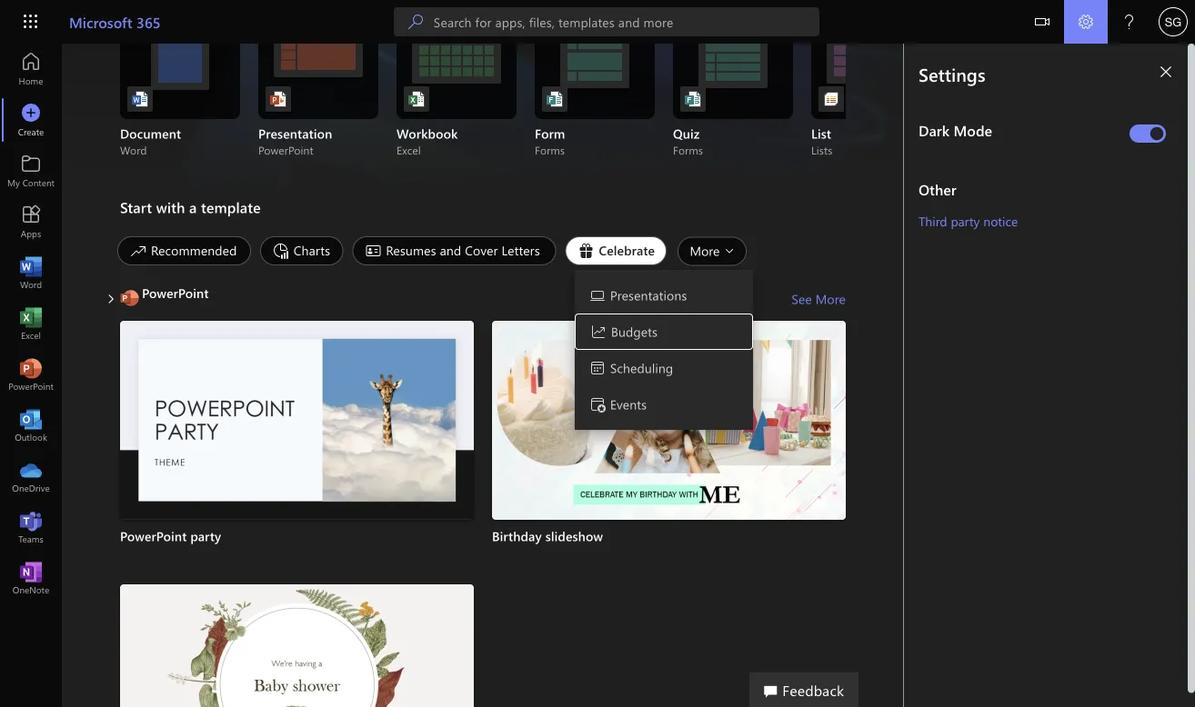 Task type: locate. For each thing, give the bounding box(es) containing it.
settings
[[919, 62, 985, 86]]

excel image
[[22, 315, 40, 333]]

powerpoint
[[258, 143, 313, 157], [142, 285, 209, 301], [120, 528, 187, 545]]

powerpoint party link element
[[120, 527, 474, 546]]

birthday slideshow
[[492, 528, 603, 545]]

slideshow
[[545, 528, 603, 545]]

0 vertical spatial powerpoint
[[258, 143, 313, 157]]

none search field inside "microsoft 365" banner
[[394, 7, 819, 36]]

document word
[[120, 125, 181, 157]]

forms down form
[[535, 143, 565, 157]]

birthday slideshow list item
[[492, 321, 846, 577]]

celebrate tab
[[561, 236, 671, 266]]

tab list containing recommended
[[113, 236, 846, 430]]

form forms
[[535, 125, 565, 157]]

dark mode
[[919, 120, 992, 140]]

2 forms from the left
[[673, 143, 703, 157]]

presentations
[[610, 287, 687, 304]]

forms
[[535, 143, 565, 157], [673, 143, 703, 157]]

budgets
[[611, 323, 658, 340]]

microsoft 365 banner
[[0, 0, 1195, 47]]

lists list image
[[822, 90, 840, 108]]

0 horizontal spatial forms
[[535, 143, 565, 157]]

form
[[535, 125, 565, 142]]

list
[[120, 321, 846, 708]]

powerpoint inside list item
[[120, 528, 187, 545]]

quiz forms
[[673, 125, 703, 157]]

charts
[[294, 242, 330, 259]]

forms survey image
[[546, 90, 564, 108]]

more right 'celebrate'
[[690, 242, 720, 259]]

party
[[951, 212, 980, 229], [190, 528, 221, 545]]

0 vertical spatial more
[[690, 242, 720, 259]]

dark
[[919, 120, 950, 140]]

list
[[811, 125, 831, 142]]

birthday slideshow link element
[[492, 527, 846, 546]]

tab list
[[113, 236, 846, 430]]

party for third
[[951, 212, 980, 229]]

forms down quiz in the top of the page
[[673, 143, 703, 157]]

word document image
[[131, 90, 149, 108]]

powerpoint party list item
[[120, 321, 474, 577]]

party for powerpoint
[[190, 528, 221, 545]]

menu
[[575, 270, 753, 430]]

with
[[156, 197, 185, 217]]

celebrate element
[[565, 236, 667, 266]]

events
[[610, 396, 647, 413]]

powerpoint for powerpoint
[[142, 285, 209, 301]]

presentation powerpoint
[[258, 125, 332, 157]]

0 horizontal spatial party
[[190, 528, 221, 545]]

forms for quiz
[[673, 143, 703, 157]]

0 vertical spatial party
[[951, 212, 980, 229]]

1 horizontal spatial more
[[816, 291, 846, 307]]

1 settings region from the left
[[849, 44, 1195, 708]]

1 vertical spatial party
[[190, 528, 221, 545]]

2 vertical spatial powerpoint
[[120, 528, 187, 545]]

navigation
[[0, 44, 62, 604]]

excel workbook image
[[407, 90, 426, 108]]

charts element
[[260, 236, 343, 266]]

1 horizontal spatial party
[[951, 212, 980, 229]]

1 vertical spatial more
[[816, 291, 846, 307]]

lists
[[811, 143, 833, 157]]

0 horizontal spatial more
[[690, 242, 720, 259]]

see more
[[792, 291, 846, 307]]

None search field
[[394, 7, 819, 36]]

1 vertical spatial powerpoint
[[142, 285, 209, 301]]

presentation
[[258, 125, 332, 142]]

dark mode element
[[919, 120, 1122, 140]]

settings region
[[849, 44, 1195, 708], [904, 44, 1195, 708]]

1 horizontal spatial forms
[[673, 143, 703, 157]]

list lists
[[811, 125, 833, 157]]

charts tab
[[255, 236, 348, 266]]

1 forms from the left
[[535, 143, 565, 157]]

other element
[[919, 179, 1173, 199]]

more right see
[[816, 291, 846, 307]]

365
[[136, 12, 161, 31]]

forms inside form forms
[[535, 143, 565, 157]]

third party notice link
[[919, 212, 1018, 229]]

powerpoint party
[[120, 528, 221, 545]]

third party notice
[[919, 212, 1018, 229]]

microsoft
[[69, 12, 132, 31]]

sg
[[1165, 15, 1182, 29]]

powerpoint inside presentation powerpoint
[[258, 143, 313, 157]]

resumes and cover letters element
[[352, 236, 556, 266]]

more
[[690, 242, 720, 259], [816, 291, 846, 307]]

party inside list item
[[190, 528, 221, 545]]

start
[[120, 197, 152, 217]]



Task type: describe. For each thing, give the bounding box(es) containing it.
list containing powerpoint party
[[120, 321, 846, 708]]

new quiz image
[[684, 90, 702, 108]]

see more link
[[792, 285, 846, 314]]

birthday slideshow image
[[492, 321, 846, 520]]

other
[[919, 179, 956, 199]]

create image
[[22, 111, 40, 129]]

template
[[201, 197, 261, 217]]

home image
[[22, 60, 40, 78]]

forms for form
[[535, 143, 565, 157]]


[[1035, 15, 1050, 29]]

sg button
[[1151, 0, 1195, 44]]

apps image
[[22, 213, 40, 231]]

word image
[[22, 264, 40, 282]]

workbook
[[397, 125, 458, 142]]

excel
[[397, 143, 421, 157]]

resumes and cover letters tab
[[348, 236, 561, 266]]


[[105, 294, 117, 305]]

powerpoint party image
[[120, 321, 474, 520]]

mode
[[954, 120, 992, 140]]

third
[[919, 212, 947, 229]]

 button
[[1020, 0, 1064, 47]]

Search box. Suggestions appear as you type. search field
[[434, 7, 819, 36]]

letters
[[502, 242, 540, 259]]

resumes and cover letters
[[386, 242, 540, 259]]

my content image
[[22, 162, 40, 180]]

powerpoint image
[[22, 366, 40, 384]]

powerpoint for powerpoint party
[[120, 528, 187, 545]]

recommended element
[[117, 236, 251, 266]]

onenote image
[[22, 569, 40, 588]]

more inside dropdown button
[[690, 242, 720, 259]]

and
[[440, 242, 461, 259]]

onedrive image
[[22, 467, 40, 486]]

powerpoint presentation image
[[269, 90, 287, 108]]

2 settings region from the left
[[904, 44, 1195, 708]]

scheduling
[[610, 360, 673, 377]]

quiz
[[673, 125, 700, 142]]

word
[[120, 143, 147, 157]]

workbook excel
[[397, 125, 458, 157]]

feedback
[[782, 680, 844, 700]]

a
[[189, 197, 197, 217]]

microsoft 365
[[69, 12, 161, 31]]

birthday
[[492, 528, 542, 545]]

teams image
[[22, 518, 40, 537]]

baby shower slideshow image
[[120, 585, 474, 708]]

document
[[120, 125, 181, 142]]

see
[[792, 291, 812, 307]]

menu containing presentations
[[575, 270, 753, 430]]

cover
[[465, 242, 498, 259]]

resumes
[[386, 242, 436, 259]]

more button
[[673, 237, 751, 266]]

recommended tab
[[113, 236, 255, 266]]

recommended
[[151, 242, 237, 259]]

start with a template
[[120, 197, 261, 217]]

celebrate
[[599, 242, 655, 259]]

feedback button
[[750, 673, 859, 708]]

notice
[[983, 212, 1018, 229]]

outlook image
[[22, 417, 40, 435]]



Task type: vqa. For each thing, say whether or not it's contained in the screenshot.
Name Document 3 cell
no



